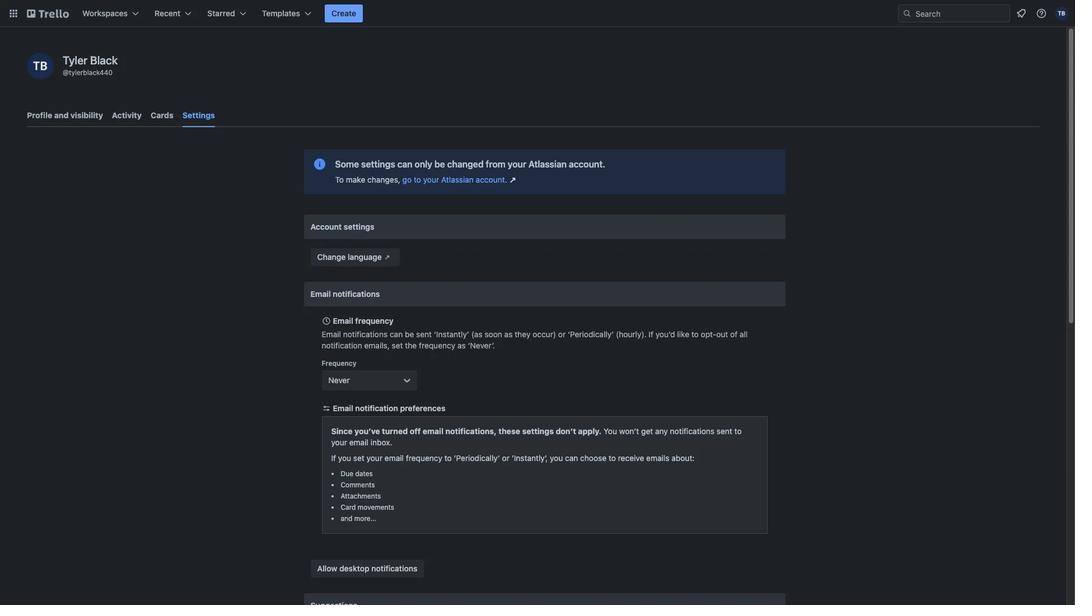 Task type: locate. For each thing, give the bounding box(es) containing it.
0 horizontal spatial or
[[502, 453, 510, 463]]

0 vertical spatial and
[[54, 110, 69, 120]]

apply.
[[579, 426, 602, 436]]

notification up you've
[[356, 403, 398, 413]]

0 vertical spatial can
[[398, 159, 413, 169]]

profile
[[27, 110, 52, 120]]

1 vertical spatial and
[[341, 514, 353, 523]]

tyler black (tylerblack440) image
[[1056, 7, 1069, 20], [27, 53, 54, 80]]

2 vertical spatial frequency
[[406, 453, 443, 463]]

can for notifications
[[390, 330, 403, 339]]

and down card
[[341, 514, 353, 523]]

profile and visibility link
[[27, 105, 103, 126]]

settings up language
[[344, 222, 375, 231]]

email up since
[[333, 403, 354, 413]]

you up due
[[338, 453, 351, 463]]

primary element
[[0, 0, 1076, 27]]

0 vertical spatial atlassian
[[529, 159, 567, 169]]

you've
[[355, 426, 380, 436]]

account
[[311, 222, 342, 231]]

1 vertical spatial sent
[[717, 426, 733, 436]]

tyler black (tylerblack440) image inside primary element
[[1056, 7, 1069, 20]]

since you've turned off email notifications, these settings don't apply.
[[331, 426, 602, 436]]

due dates comments attachments card movements and more...
[[341, 470, 395, 523]]

or right occur)
[[559, 330, 566, 339]]

preferences
[[400, 403, 446, 413]]

about:
[[672, 453, 695, 463]]

be up the
[[405, 330, 414, 339]]

can down email frequency
[[390, 330, 403, 339]]

email down you've
[[350, 438, 369, 447]]

atlassian inside go to your atlassian account. link
[[442, 175, 474, 184]]

to
[[414, 175, 421, 184], [692, 330, 699, 339], [735, 426, 742, 436], [445, 453, 452, 463], [609, 453, 616, 463]]

1 vertical spatial atlassian
[[442, 175, 474, 184]]

if
[[649, 330, 654, 339], [331, 453, 336, 463]]

(as
[[472, 330, 483, 339]]

1 horizontal spatial sent
[[717, 426, 733, 436]]

frequency
[[356, 316, 394, 326], [419, 341, 456, 350], [406, 453, 443, 463]]

email down inbox. on the bottom left of the page
[[385, 453, 404, 463]]

change language
[[317, 252, 382, 262]]

0 vertical spatial or
[[559, 330, 566, 339]]

0 vertical spatial notification
[[322, 341, 362, 350]]

settings up changes,
[[361, 159, 396, 169]]

as left they
[[505, 330, 513, 339]]

tylerblack440
[[69, 68, 113, 77]]

0 horizontal spatial you
[[338, 453, 351, 463]]

can left choose
[[565, 453, 579, 463]]

workspaces
[[82, 8, 128, 18]]

as
[[505, 330, 513, 339], [458, 341, 466, 350]]

profile and visibility
[[27, 110, 103, 120]]

cards
[[151, 110, 174, 120]]

Search field
[[912, 5, 1010, 22]]

email right "off" on the left of the page
[[423, 426, 444, 436]]

notifications up about: on the bottom of the page
[[671, 426, 715, 436]]

1 horizontal spatial be
[[435, 159, 445, 169]]

receive
[[618, 453, 645, 463]]

notification up frequency
[[322, 341, 362, 350]]

tyler black (tylerblack440) image right open information menu icon
[[1056, 7, 1069, 20]]

1 vertical spatial email
[[350, 438, 369, 447]]

go to your atlassian account.
[[403, 175, 508, 184]]

0 horizontal spatial atlassian
[[442, 175, 474, 184]]

0 vertical spatial settings
[[361, 159, 396, 169]]

2 horizontal spatial email
[[423, 426, 444, 436]]

out
[[717, 330, 729, 339]]

atlassian down changed
[[442, 175, 474, 184]]

settings for some
[[361, 159, 396, 169]]

be inside email notifications can be sent 'instantly' (as soon as they occur) or 'periodically' (hourly). if you'd like to opt-out of all notification emails, set the frequency as 'never'.
[[405, 330, 414, 339]]

soon
[[485, 330, 503, 339]]

0 vertical spatial email
[[423, 426, 444, 436]]

be
[[435, 159, 445, 169], [405, 330, 414, 339]]

1 vertical spatial or
[[502, 453, 510, 463]]

@
[[63, 68, 69, 77]]

and
[[54, 110, 69, 120], [341, 514, 353, 523]]

starred button
[[201, 4, 253, 22]]

0 vertical spatial account.
[[569, 159, 606, 169]]

settings left don't
[[523, 426, 554, 436]]

changed
[[448, 159, 484, 169]]

notifications up email frequency
[[333, 289, 380, 299]]

frequency down "off" on the left of the page
[[406, 453, 443, 463]]

set left the
[[392, 341, 403, 350]]

1 vertical spatial can
[[390, 330, 403, 339]]

1 horizontal spatial email
[[385, 453, 404, 463]]

email notification preferences
[[333, 403, 446, 413]]

email for off
[[423, 426, 444, 436]]

atlassian
[[529, 159, 567, 169], [442, 175, 474, 184]]

as down ''instantly''
[[458, 341, 466, 350]]

you right 'instantly',
[[550, 453, 563, 463]]

notifications down email frequency
[[343, 330, 388, 339]]

inbox.
[[371, 438, 393, 447]]

email for email notifications can be sent 'instantly' (as soon as they occur) or 'periodically' (hourly). if you'd like to opt-out of all notification emails, set the frequency as 'never'.
[[322, 330, 341, 339]]

2 vertical spatial email
[[385, 453, 404, 463]]

email inside "you won't get any notifications sent to your email inbox."
[[350, 438, 369, 447]]

email for email frequency
[[333, 316, 354, 326]]

search image
[[903, 9, 912, 18]]

and right profile
[[54, 110, 69, 120]]

be right only
[[435, 159, 445, 169]]

email
[[423, 426, 444, 436], [350, 438, 369, 447], [385, 453, 404, 463]]

email
[[311, 289, 331, 299], [333, 316, 354, 326], [322, 330, 341, 339], [333, 403, 354, 413]]

0 vertical spatial frequency
[[356, 316, 394, 326]]

1 vertical spatial settings
[[344, 222, 375, 231]]

go to your atlassian account. link
[[403, 174, 519, 185]]

frequency down ''instantly''
[[419, 341, 456, 350]]

movements
[[358, 503, 395, 512]]

language
[[348, 252, 382, 262]]

1 horizontal spatial tyler black (tylerblack440) image
[[1056, 7, 1069, 20]]

1 horizontal spatial or
[[559, 330, 566, 339]]

if you set your email frequency to 'periodically' or 'instantly', you can choose to receive emails about:
[[331, 453, 695, 463]]

tyler black (tylerblack440) image left @
[[27, 53, 54, 80]]

your down inbox. on the bottom left of the page
[[367, 453, 383, 463]]

visibility
[[71, 110, 103, 120]]

notifications,
[[446, 426, 497, 436]]

notifications
[[333, 289, 380, 299], [343, 330, 388, 339], [671, 426, 715, 436], [372, 564, 418, 573]]

your down only
[[423, 175, 439, 184]]

1 vertical spatial set
[[354, 453, 365, 463]]

notification inside email notifications can be sent 'instantly' (as soon as they occur) or 'periodically' (hourly). if you'd like to opt-out of all notification emails, set the frequency as 'never'.
[[322, 341, 362, 350]]

activity
[[112, 110, 142, 120]]

occur)
[[533, 330, 557, 339]]

choose
[[581, 453, 607, 463]]

account.
[[569, 159, 606, 169], [476, 175, 508, 184]]

1 horizontal spatial you
[[550, 453, 563, 463]]

frequency up emails,
[[356, 316, 394, 326]]

or left 'instantly',
[[502, 453, 510, 463]]

like
[[678, 330, 690, 339]]

email down email notifications
[[333, 316, 354, 326]]

your down since
[[331, 438, 347, 447]]

set up dates
[[354, 453, 365, 463]]

0 horizontal spatial as
[[458, 341, 466, 350]]

email notifications
[[311, 289, 380, 299]]

opt-
[[701, 330, 717, 339]]

create
[[332, 8, 357, 18]]

1 horizontal spatial and
[[341, 514, 353, 523]]

tyler
[[63, 54, 88, 67]]

0 vertical spatial sent
[[416, 330, 432, 339]]

from
[[486, 159, 506, 169]]

can
[[398, 159, 413, 169], [390, 330, 403, 339], [565, 453, 579, 463]]

0 vertical spatial tyler black (tylerblack440) image
[[1056, 7, 1069, 20]]

1 vertical spatial frequency
[[419, 341, 456, 350]]

email for email notification preferences
[[333, 403, 354, 413]]

1 vertical spatial as
[[458, 341, 466, 350]]

if left the you'd
[[649, 330, 654, 339]]

your
[[508, 159, 527, 169], [423, 175, 439, 184], [331, 438, 347, 447], [367, 453, 383, 463]]

make
[[346, 175, 366, 184]]

more...
[[355, 514, 377, 523]]

never
[[329, 375, 350, 385]]

atlassian right from
[[529, 159, 567, 169]]

0 vertical spatial set
[[392, 341, 403, 350]]

1 horizontal spatial set
[[392, 341, 403, 350]]

0 horizontal spatial sent
[[416, 330, 432, 339]]

can up go
[[398, 159, 413, 169]]

allow desktop notifications
[[317, 564, 418, 573]]

you
[[338, 453, 351, 463], [550, 453, 563, 463]]

due
[[341, 470, 354, 478]]

can inside email notifications can be sent 'instantly' (as soon as they occur) or 'periodically' (hourly). if you'd like to opt-out of all notification emails, set the frequency as 'never'.
[[390, 330, 403, 339]]

set
[[392, 341, 403, 350], [354, 453, 365, 463]]

0 horizontal spatial account.
[[476, 175, 508, 184]]

1 vertical spatial be
[[405, 330, 414, 339]]

0 vertical spatial as
[[505, 330, 513, 339]]

1 horizontal spatial if
[[649, 330, 654, 339]]

0 horizontal spatial be
[[405, 330, 414, 339]]

email frequency
[[333, 316, 394, 326]]

email inside email notifications can be sent 'instantly' (as soon as they occur) or 'periodically' (hourly). if you'd like to opt-out of all notification emails, set the frequency as 'never'.
[[322, 330, 341, 339]]

notifications inside "you won't get any notifications sent to your email inbox."
[[671, 426, 715, 436]]

0 horizontal spatial email
[[350, 438, 369, 447]]

allow desktop notifications link
[[311, 560, 424, 578]]

0 horizontal spatial and
[[54, 110, 69, 120]]

sent
[[416, 330, 432, 339], [717, 426, 733, 436]]

notifications inside email notifications can be sent 'instantly' (as soon as they occur) or 'periodically' (hourly). if you'd like to opt-out of all notification emails, set the frequency as 'never'.
[[343, 330, 388, 339]]

0 horizontal spatial tyler black (tylerblack440) image
[[27, 53, 54, 80]]

0 horizontal spatial if
[[331, 453, 336, 463]]

settings
[[361, 159, 396, 169], [344, 222, 375, 231], [523, 426, 554, 436]]

get
[[642, 426, 654, 436]]

0 vertical spatial if
[[649, 330, 654, 339]]

1 you from the left
[[338, 453, 351, 463]]

email for your
[[385, 453, 404, 463]]

sent inside "you won't get any notifications sent to your email inbox."
[[717, 426, 733, 436]]

email down change
[[311, 289, 331, 299]]

allow
[[317, 564, 338, 573]]

email up frequency
[[322, 330, 341, 339]]

change language link
[[311, 248, 400, 266]]

if down since
[[331, 453, 336, 463]]

changes,
[[368, 175, 401, 184]]

and inside "due dates comments attachments card movements and more..."
[[341, 514, 353, 523]]



Task type: describe. For each thing, give the bounding box(es) containing it.
to make changes,
[[335, 175, 403, 184]]

create button
[[325, 4, 363, 22]]

settings link
[[183, 105, 215, 127]]

1 horizontal spatial account.
[[569, 159, 606, 169]]

email notifications can be sent 'instantly' (as soon as they occur) or 'periodically' (hourly). if you'd like to opt-out of all notification emails, set the frequency as 'never'.
[[322, 330, 748, 350]]

1 vertical spatial notification
[[356, 403, 398, 413]]

if inside email notifications can be sent 'instantly' (as soon as they occur) or 'periodically' (hourly). if you'd like to opt-out of all notification emails, set the frequency as 'never'.
[[649, 330, 654, 339]]

(hourly).
[[616, 330, 647, 339]]

you won't get any notifications sent to your email inbox.
[[331, 426, 742, 447]]

card
[[341, 503, 356, 512]]

'periodically'
[[568, 330, 614, 339]]

2 vertical spatial settings
[[523, 426, 554, 436]]

open information menu image
[[1037, 8, 1048, 19]]

some settings can only be changed from your atlassian account.
[[335, 159, 606, 169]]

1 horizontal spatial as
[[505, 330, 513, 339]]

attachments
[[341, 492, 381, 500]]

1 vertical spatial account.
[[476, 175, 508, 184]]

set inside email notifications can be sent 'instantly' (as soon as they occur) or 'periodically' (hourly). if you'd like to opt-out of all notification emails, set the frequency as 'never'.
[[392, 341, 403, 350]]

0 horizontal spatial set
[[354, 453, 365, 463]]

all
[[740, 330, 748, 339]]

only
[[415, 159, 433, 169]]

notifications right desktop
[[372, 564, 418, 573]]

tyler black @ tylerblack440
[[63, 54, 118, 77]]

2 you from the left
[[550, 453, 563, 463]]

1 horizontal spatial atlassian
[[529, 159, 567, 169]]

email for email notifications
[[311, 289, 331, 299]]

account settings
[[311, 222, 375, 231]]

starred
[[208, 8, 235, 18]]

settings for account
[[344, 222, 375, 231]]

cards link
[[151, 105, 174, 126]]

frequency inside email notifications can be sent 'instantly' (as soon as they occur) or 'periodically' (hourly). if you'd like to opt-out of all notification emails, set the frequency as 'never'.
[[419, 341, 456, 350]]

templates
[[262, 8, 300, 18]]

your right from
[[508, 159, 527, 169]]

emails,
[[365, 341, 390, 350]]

2 vertical spatial can
[[565, 453, 579, 463]]

of
[[731, 330, 738, 339]]

you
[[604, 426, 618, 436]]

'never'.
[[468, 341, 495, 350]]

you'd
[[656, 330, 676, 339]]

workspaces button
[[76, 4, 146, 22]]

recent
[[155, 8, 181, 18]]

any
[[656, 426, 668, 436]]

go
[[403, 175, 412, 184]]

activity link
[[112, 105, 142, 126]]

your inside "you won't get any notifications sent to your email inbox."
[[331, 438, 347, 447]]

emails
[[647, 453, 670, 463]]

1 vertical spatial tyler black (tylerblack440) image
[[27, 53, 54, 80]]

these
[[499, 426, 521, 436]]

settings
[[183, 110, 215, 120]]

they
[[515, 330, 531, 339]]

sent inside email notifications can be sent 'instantly' (as soon as they occur) or 'periodically' (hourly). if you'd like to opt-out of all notification emails, set the frequency as 'never'.
[[416, 330, 432, 339]]

0 vertical spatial be
[[435, 159, 445, 169]]

change
[[317, 252, 346, 262]]

the
[[405, 341, 417, 350]]

back to home image
[[27, 4, 69, 22]]

1 vertical spatial if
[[331, 453, 336, 463]]

recent button
[[148, 4, 199, 22]]

black
[[90, 54, 118, 67]]

'instantly'
[[434, 330, 470, 339]]

turned
[[382, 426, 408, 436]]

sm image
[[382, 252, 393, 263]]

to inside email notifications can be sent 'instantly' (as soon as they occur) or 'periodically' (hourly). if you'd like to opt-out of all notification emails, set the frequency as 'never'.
[[692, 330, 699, 339]]

desktop
[[340, 564, 370, 573]]

to
[[335, 175, 344, 184]]

templates button
[[255, 4, 318, 22]]

off
[[410, 426, 421, 436]]

or inside email notifications can be sent 'instantly' (as soon as they occur) or 'periodically' (hourly). if you'd like to opt-out of all notification emails, set the frequency as 'never'.
[[559, 330, 566, 339]]

'periodically'
[[454, 453, 500, 463]]

can for settings
[[398, 159, 413, 169]]

frequency
[[322, 359, 357, 368]]

to inside "you won't get any notifications sent to your email inbox."
[[735, 426, 742, 436]]

comments
[[341, 481, 375, 489]]

dates
[[356, 470, 373, 478]]

since
[[331, 426, 353, 436]]

0 notifications image
[[1015, 7, 1029, 20]]

won't
[[620, 426, 640, 436]]

'instantly',
[[512, 453, 548, 463]]

some
[[335, 159, 359, 169]]

don't
[[556, 426, 577, 436]]



Task type: vqa. For each thing, say whether or not it's contained in the screenshot.
the Some settings can only be changed from your Atlassian account.
yes



